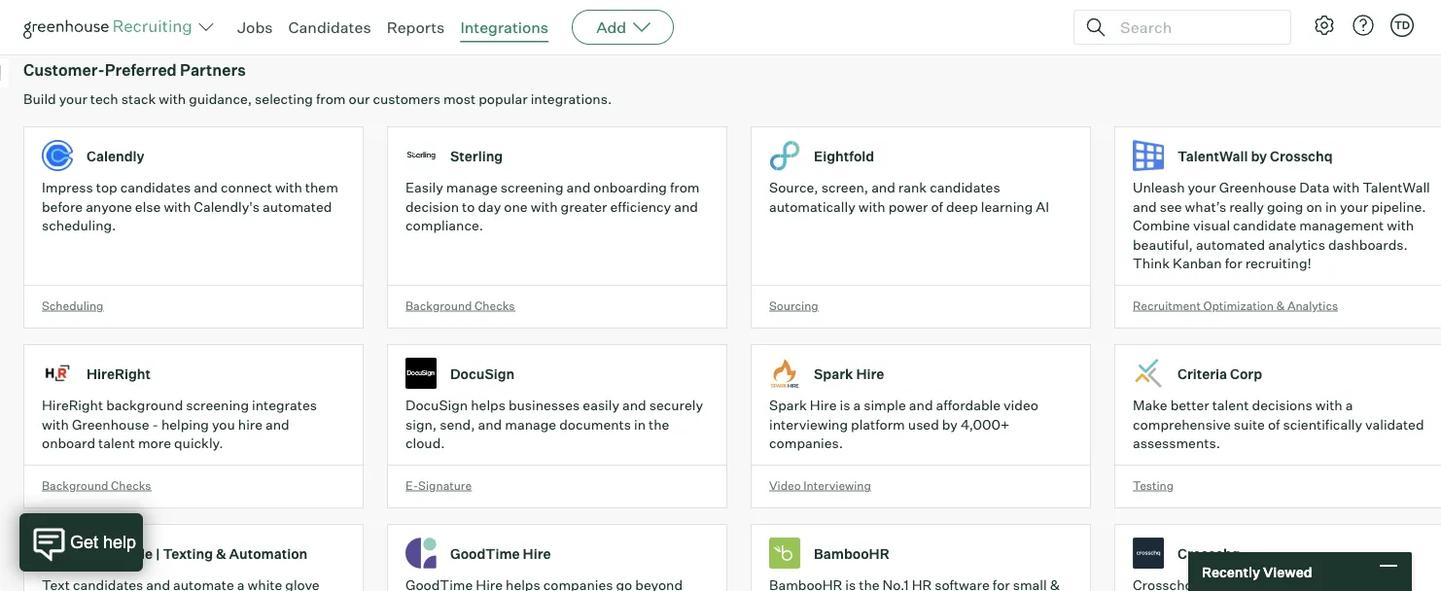 Task type: locate. For each thing, give the bounding box(es) containing it.
1 horizontal spatial screening
[[501, 179, 564, 196]]

0 horizontal spatial crosschq
[[1178, 545, 1241, 562]]

in right on on the top of the page
[[1326, 198, 1338, 215]]

and inside "hireright background screening integrates with greenhouse - helping you hire and onboard talent more quickly."
[[266, 416, 290, 433]]

what's
[[1185, 198, 1227, 215]]

0 horizontal spatial talentwall
[[1178, 147, 1249, 164]]

combine
[[1133, 217, 1191, 234]]

0 horizontal spatial screening
[[186, 397, 249, 414]]

background checks down onboard at bottom
[[42, 478, 151, 493]]

crosschq up data
[[1270, 147, 1333, 164]]

spark up interviewing
[[769, 397, 807, 414]]

0 horizontal spatial of
[[931, 198, 944, 215]]

manage down businesses
[[505, 416, 557, 433]]

0 vertical spatial checks
[[475, 298, 515, 313]]

1 horizontal spatial checks
[[475, 298, 515, 313]]

your up 'management'
[[1340, 198, 1369, 215]]

really
[[1230, 198, 1265, 215]]

spark inside spark hire is a simple and affordable video interviewing platform used by 4,000+ companies.
[[769, 397, 807, 414]]

crosschq up recently
[[1178, 545, 1241, 562]]

1 vertical spatial manage
[[505, 416, 557, 433]]

your down customer-
[[59, 91, 87, 108]]

hireright background screening integrates with greenhouse - helping you hire and onboard talent more quickly.
[[42, 397, 317, 452]]

1 vertical spatial &
[[216, 545, 226, 562]]

screening for hire
[[186, 397, 249, 414]]

goodtime hire
[[450, 545, 551, 562]]

from left our
[[316, 91, 346, 108]]

and
[[194, 179, 218, 196], [567, 179, 591, 196], [872, 179, 896, 196], [674, 198, 698, 215], [1133, 198, 1157, 215], [623, 397, 647, 414], [909, 397, 933, 414], [266, 416, 290, 433], [478, 416, 502, 433]]

by
[[1251, 147, 1268, 164], [942, 416, 958, 433]]

hireright for hireright
[[87, 365, 151, 382]]

greenhouse inside "hireright background screening integrates with greenhouse - helping you hire and onboard talent more quickly."
[[72, 416, 149, 433]]

0 horizontal spatial from
[[316, 91, 346, 108]]

1 horizontal spatial by
[[1251, 147, 1268, 164]]

and inside source, screen, and rank candidates automatically with power of deep learning ai
[[872, 179, 896, 196]]

onboarding
[[594, 179, 667, 196]]

0 horizontal spatial a
[[854, 397, 861, 414]]

1 vertical spatial by
[[942, 416, 958, 433]]

2 horizontal spatial hire
[[856, 365, 885, 382]]

securely
[[650, 397, 703, 414]]

unleash
[[1133, 179, 1185, 196]]

candidates
[[120, 179, 191, 196], [930, 179, 1001, 196]]

manage inside the easily manage screening and onboarding from decision to day one with greater efficiency and compliance.
[[446, 179, 498, 196]]

0 horizontal spatial &
[[216, 545, 226, 562]]

and right efficiency
[[674, 198, 698, 215]]

1 vertical spatial talentwall
[[1363, 179, 1431, 196]]

1 candidates from the left
[[120, 179, 191, 196]]

2 candidates from the left
[[930, 179, 1001, 196]]

screening up you
[[186, 397, 249, 414]]

1 vertical spatial spark
[[769, 397, 807, 414]]

background
[[106, 397, 183, 414]]

0 vertical spatial &
[[1277, 298, 1285, 313]]

goodtime
[[450, 545, 520, 562]]

analytics
[[1269, 236, 1326, 253]]

by right used
[[942, 416, 958, 433]]

1 horizontal spatial your
[[1188, 179, 1217, 196]]

crosschq
[[1270, 147, 1333, 164], [1178, 545, 1241, 562]]

0 horizontal spatial candidates
[[120, 179, 191, 196]]

background down onboard at bottom
[[42, 478, 108, 493]]

0 horizontal spatial background
[[42, 478, 108, 493]]

hire up simple
[[856, 365, 885, 382]]

docusign up helps
[[450, 365, 515, 382]]

& right texting
[[216, 545, 226, 562]]

recently
[[1202, 563, 1261, 581]]

background
[[406, 298, 472, 313], [42, 478, 108, 493]]

talent up suite
[[1213, 397, 1250, 414]]

hire inside spark hire is a simple and affordable video interviewing platform used by 4,000+ companies.
[[810, 397, 837, 414]]

hireright for hireright background screening integrates with greenhouse - helping you hire and onboard talent more quickly.
[[42, 397, 103, 414]]

0 vertical spatial docusign
[[450, 365, 515, 382]]

cloud.
[[406, 435, 445, 452]]

1 horizontal spatial a
[[1346, 397, 1354, 414]]

think
[[1133, 255, 1170, 272]]

1 vertical spatial from
[[670, 179, 700, 196]]

and left rank at right top
[[872, 179, 896, 196]]

0 horizontal spatial greenhouse
[[72, 416, 149, 433]]

0 horizontal spatial manage
[[446, 179, 498, 196]]

with up scientifically
[[1316, 397, 1343, 414]]

0 vertical spatial hireright
[[87, 365, 151, 382]]

hireright inside "hireright background screening integrates with greenhouse - helping you hire and onboard talent more quickly."
[[42, 397, 103, 414]]

0 vertical spatial manage
[[446, 179, 498, 196]]

1 horizontal spatial spark
[[814, 365, 854, 382]]

a inside spark hire is a simple and affordable video interviewing platform used by 4,000+ companies.
[[854, 397, 861, 414]]

efficiency
[[610, 198, 671, 215]]

docusign for docusign
[[450, 365, 515, 382]]

1 vertical spatial your
[[1188, 179, 1217, 196]]

1 horizontal spatial of
[[1268, 416, 1281, 433]]

and down integrates
[[266, 416, 290, 433]]

1 vertical spatial greenhouse
[[72, 416, 149, 433]]

automated down "them"
[[263, 198, 332, 215]]

with right else
[[164, 198, 191, 215]]

a up scientifically
[[1346, 397, 1354, 414]]

1 vertical spatial of
[[1268, 416, 1281, 433]]

1 vertical spatial background checks
[[42, 478, 151, 493]]

1 horizontal spatial talentwall
[[1363, 179, 1431, 196]]

automation
[[229, 545, 308, 562]]

2 vertical spatial your
[[1340, 198, 1369, 215]]

candidate
[[1234, 217, 1297, 234]]

1 vertical spatial checks
[[111, 478, 151, 493]]

0 vertical spatial crosschq
[[1270, 147, 1333, 164]]

0 horizontal spatial your
[[59, 91, 87, 108]]

0 horizontal spatial talent
[[98, 435, 135, 452]]

screening up one
[[501, 179, 564, 196]]

data
[[1300, 179, 1330, 196]]

1 horizontal spatial talent
[[1213, 397, 1250, 414]]

build your tech stack with guidance, selecting from our customers most popular integrations.
[[23, 91, 612, 108]]

a inside make better talent decisions with a comprehensive suite of scientifically validated assessments.
[[1346, 397, 1354, 414]]

manage inside docusign helps businesses easily and securely sign, send, and manage documents in the cloud.
[[505, 416, 557, 433]]

|
[[156, 545, 160, 562]]

platform
[[851, 416, 905, 433]]

reports link
[[387, 18, 445, 37]]

them
[[305, 179, 338, 196]]

1 a from the left
[[854, 397, 861, 414]]

day
[[478, 198, 501, 215]]

1 vertical spatial screening
[[186, 397, 249, 414]]

0 vertical spatial hire
[[856, 365, 885, 382]]

1 vertical spatial automated
[[1196, 236, 1266, 253]]

& left "analytics"
[[1277, 298, 1285, 313]]

with right one
[[531, 198, 558, 215]]

checks for quickly.
[[111, 478, 151, 493]]

0 vertical spatial screening
[[501, 179, 564, 196]]

and down unleash
[[1133, 198, 1157, 215]]

and up greater
[[567, 179, 591, 196]]

of inside source, screen, and rank candidates automatically with power of deep learning ai
[[931, 198, 944, 215]]

integrations
[[460, 18, 549, 37]]

candidates inside impress top candidates and connect with them before anyone else with calendly's automated scheduling.
[[120, 179, 191, 196]]

1 vertical spatial docusign
[[406, 397, 468, 414]]

1 horizontal spatial from
[[670, 179, 700, 196]]

documents
[[560, 416, 631, 433]]

make
[[1133, 397, 1168, 414]]

video interviewing
[[769, 478, 872, 493]]

0 horizontal spatial automated
[[263, 198, 332, 215]]

1 vertical spatial background
[[42, 478, 108, 493]]

docusign inside docusign helps businesses easily and securely sign, send, and manage documents in the cloud.
[[406, 397, 468, 414]]

2 a from the left
[[1346, 397, 1354, 414]]

spark up is
[[814, 365, 854, 382]]

from
[[316, 91, 346, 108], [670, 179, 700, 196]]

with inside the easily manage screening and onboarding from decision to day one with greater efficiency and compliance.
[[531, 198, 558, 215]]

spark for spark hire is a simple and affordable video interviewing platform used by 4,000+ companies.
[[769, 397, 807, 414]]

hire left is
[[810, 397, 837, 414]]

candidates up deep
[[930, 179, 1001, 196]]

1 vertical spatial in
[[634, 416, 646, 433]]

a
[[854, 397, 861, 414], [1346, 397, 1354, 414]]

talentwall up pipeline.
[[1363, 179, 1431, 196]]

hireright up background
[[87, 365, 151, 382]]

0 horizontal spatial background checks
[[42, 478, 151, 493]]

1 horizontal spatial automated
[[1196, 236, 1266, 253]]

2 vertical spatial hire
[[523, 545, 551, 562]]

screening inside "hireright background screening integrates with greenhouse - helping you hire and onboard talent more quickly."
[[186, 397, 249, 414]]

1 vertical spatial hireright
[[42, 397, 103, 414]]

greenhouse up really
[[1220, 179, 1297, 196]]

0 vertical spatial in
[[1326, 198, 1338, 215]]

screening for one
[[501, 179, 564, 196]]

source,
[[769, 179, 819, 196]]

0 vertical spatial automated
[[263, 198, 332, 215]]

from up efficiency
[[670, 179, 700, 196]]

0 vertical spatial from
[[316, 91, 346, 108]]

candidates inside source, screen, and rank candidates automatically with power of deep learning ai
[[930, 179, 1001, 196]]

background down compliance.
[[406, 298, 472, 313]]

your up "what's"
[[1188, 179, 1217, 196]]

candidates up else
[[120, 179, 191, 196]]

of down decisions
[[1268, 416, 1281, 433]]

checks down the more
[[111, 478, 151, 493]]

hireright up onboard at bottom
[[42, 397, 103, 414]]

1 vertical spatial crosschq
[[1178, 545, 1241, 562]]

bamboohr link
[[751, 525, 1115, 591]]

greenhouse down background
[[72, 416, 149, 433]]

with up onboard at bottom
[[42, 416, 69, 433]]

hire for spark hire
[[856, 365, 885, 382]]

0 vertical spatial your
[[59, 91, 87, 108]]

talent left the more
[[98, 435, 135, 452]]

1 horizontal spatial manage
[[505, 416, 557, 433]]

checks
[[475, 298, 515, 313], [111, 478, 151, 493]]

talentwall
[[1178, 147, 1249, 164], [1363, 179, 1431, 196]]

impress
[[42, 179, 93, 196]]

1 horizontal spatial background checks
[[406, 298, 515, 313]]

0 vertical spatial greenhouse
[[1220, 179, 1297, 196]]

screening inside the easily manage screening and onboarding from decision to day one with greater efficiency and compliance.
[[501, 179, 564, 196]]

a right is
[[854, 397, 861, 414]]

with down screen,
[[859, 198, 886, 215]]

better
[[1171, 397, 1210, 414]]

else
[[135, 198, 161, 215]]

and up calendly's
[[194, 179, 218, 196]]

unleash your greenhouse data with talentwall and see what's really going on in your pipeline. combine visual candidate management with beautiful, automated analytics dashboards. think kanban for recruiting!
[[1133, 179, 1431, 272]]

docusign up sign,
[[406, 397, 468, 414]]

going
[[1268, 198, 1304, 215]]

0 vertical spatial talent
[[1213, 397, 1250, 414]]

our
[[349, 91, 370, 108]]

automated up for at the right of page
[[1196, 236, 1266, 253]]

make better talent decisions with a comprehensive suite of scientifically validated assessments.
[[1133, 397, 1425, 452]]

0 vertical spatial of
[[931, 198, 944, 215]]

rank
[[899, 179, 927, 196]]

of for suite
[[1268, 416, 1281, 433]]

0 horizontal spatial in
[[634, 416, 646, 433]]

hire right goodtime
[[523, 545, 551, 562]]

of inside make better talent decisions with a comprehensive suite of scientifically validated assessments.
[[1268, 416, 1281, 433]]

1 horizontal spatial greenhouse
[[1220, 179, 1297, 196]]

talentwall up "what's"
[[1178, 147, 1249, 164]]

0 horizontal spatial by
[[942, 416, 958, 433]]

background checks down compliance.
[[406, 298, 515, 313]]

0 vertical spatial spark
[[814, 365, 854, 382]]

1 vertical spatial talent
[[98, 435, 135, 452]]

td button
[[1387, 10, 1418, 41]]

manage up to
[[446, 179, 498, 196]]

and inside spark hire is a simple and affordable video interviewing platform used by 4,000+ companies.
[[909, 397, 933, 414]]

dashboards.
[[1329, 236, 1408, 253]]

0 horizontal spatial hire
[[523, 545, 551, 562]]

1 vertical spatial hire
[[810, 397, 837, 414]]

automated inside impress top candidates and connect with them before anyone else with calendly's automated scheduling.
[[263, 198, 332, 215]]

0 vertical spatial background checks
[[406, 298, 515, 313]]

1 horizontal spatial hire
[[810, 397, 837, 414]]

talent
[[1213, 397, 1250, 414], [98, 435, 135, 452]]

in left the
[[634, 416, 646, 433]]

spark hire is a simple and affordable video interviewing platform used by 4,000+ companies.
[[769, 397, 1039, 452]]

with down pipeline.
[[1387, 217, 1415, 234]]

with left "them"
[[275, 179, 302, 196]]

2 horizontal spatial your
[[1340, 198, 1369, 215]]

talent inside make better talent decisions with a comprehensive suite of scientifically validated assessments.
[[1213, 397, 1250, 414]]

1 horizontal spatial crosschq
[[1270, 147, 1333, 164]]

of for power
[[931, 198, 944, 215]]

by up really
[[1251, 147, 1268, 164]]

0 vertical spatial background
[[406, 298, 472, 313]]

e-signature
[[406, 478, 472, 493]]

0 vertical spatial talentwall
[[1178, 147, 1249, 164]]

1 horizontal spatial candidates
[[930, 179, 1001, 196]]

0 horizontal spatial checks
[[111, 478, 151, 493]]

talent inside "hireright background screening integrates with greenhouse - helping you hire and onboard talent more quickly."
[[98, 435, 135, 452]]

checks down compliance.
[[475, 298, 515, 313]]

1 horizontal spatial in
[[1326, 198, 1338, 215]]

sterling
[[450, 147, 503, 164]]

0 horizontal spatial spark
[[769, 397, 807, 414]]

grayscale | texting & automation link
[[23, 525, 387, 591]]

of left deep
[[931, 198, 944, 215]]

and up used
[[909, 397, 933, 414]]

optimization
[[1204, 298, 1274, 313]]

1 horizontal spatial background
[[406, 298, 472, 313]]



Task type: describe. For each thing, give the bounding box(es) containing it.
candidates link
[[288, 18, 371, 37]]

decision
[[406, 198, 459, 215]]

td button
[[1391, 14, 1414, 37]]

in inside docusign helps businesses easily and securely sign, send, and manage documents in the cloud.
[[634, 416, 646, 433]]

jobs
[[237, 18, 273, 37]]

by inside spark hire is a simple and affordable video interviewing platform used by 4,000+ companies.
[[942, 416, 958, 433]]

and inside impress top candidates and connect with them before anyone else with calendly's automated scheduling.
[[194, 179, 218, 196]]

recruitment optimization & analytics
[[1133, 298, 1339, 313]]

add
[[596, 18, 627, 37]]

validated
[[1366, 416, 1425, 433]]

background checks for hireright background screening integrates with greenhouse - helping you hire and onboard talent more quickly.
[[42, 478, 151, 493]]

companies.
[[769, 435, 843, 452]]

1 horizontal spatial &
[[1277, 298, 1285, 313]]

helping
[[161, 416, 209, 433]]

talentwall by crosschq
[[1178, 147, 1333, 164]]

before
[[42, 198, 83, 215]]

management
[[1300, 217, 1385, 234]]

suite
[[1234, 416, 1265, 433]]

assessments.
[[1133, 435, 1221, 452]]

with inside source, screen, and rank candidates automatically with power of deep learning ai
[[859, 198, 886, 215]]

deep
[[946, 198, 978, 215]]

docusign for docusign helps businesses easily and securely sign, send, and manage documents in the cloud.
[[406, 397, 468, 414]]

recently viewed
[[1202, 563, 1313, 581]]

the
[[649, 416, 670, 433]]

beautiful,
[[1133, 236, 1193, 253]]

is
[[840, 397, 851, 414]]

impress top candidates and connect with them before anyone else with calendly's automated scheduling.
[[42, 179, 338, 234]]

quickly.
[[174, 435, 223, 452]]

viewed
[[1264, 563, 1313, 581]]

automated inside unleash your greenhouse data with talentwall and see what's really going on in your pipeline. combine visual candidate management with beautiful, automated analytics dashboards. think kanban for recruiting!
[[1196, 236, 1266, 253]]

onboard
[[42, 435, 95, 452]]

ai
[[1036, 198, 1050, 215]]

goodtime hire link
[[387, 525, 751, 591]]

anyone
[[86, 198, 132, 215]]

and right easily
[[623, 397, 647, 414]]

your for build
[[59, 91, 87, 108]]

most
[[444, 91, 476, 108]]

and down helps
[[478, 416, 502, 433]]

calendly
[[87, 147, 145, 164]]

criteria corp
[[1178, 365, 1263, 382]]

learning
[[981, 198, 1033, 215]]

interviewing
[[804, 478, 872, 493]]

your for unleash
[[1188, 179, 1217, 196]]

power
[[889, 198, 928, 215]]

easily
[[406, 179, 443, 196]]

talentwall inside unleash your greenhouse data with talentwall and see what's really going on in your pipeline. combine visual candidate management with beautiful, automated analytics dashboards. think kanban for recruiting!
[[1363, 179, 1431, 196]]

decisions
[[1253, 397, 1313, 414]]

with right data
[[1333, 179, 1360, 196]]

guidance,
[[189, 91, 252, 108]]

4,000+
[[961, 416, 1010, 433]]

video
[[769, 478, 801, 493]]

reports
[[387, 18, 445, 37]]

customer-
[[23, 61, 105, 80]]

integrates
[[252, 397, 317, 414]]

jobs link
[[237, 18, 273, 37]]

with inside "hireright background screening integrates with greenhouse - helping you hire and onboard talent more quickly."
[[42, 416, 69, 433]]

scheduling
[[42, 298, 104, 313]]

one
[[504, 198, 528, 215]]

hire for goodtime hire
[[523, 545, 551, 562]]

tech
[[90, 91, 118, 108]]

preferred
[[105, 61, 177, 80]]

selecting
[[255, 91, 313, 108]]

stack
[[121, 91, 156, 108]]

grayscale | texting & automation
[[87, 545, 308, 562]]

crosschq link
[[1115, 525, 1442, 591]]

calendly's
[[194, 198, 260, 215]]

automatically
[[769, 198, 856, 215]]

checks for compliance.
[[475, 298, 515, 313]]

customer-preferred partners
[[23, 61, 246, 80]]

with right stack
[[159, 91, 186, 108]]

background for hireright background screening integrates with greenhouse - helping you hire and onboard talent more quickly.
[[42, 478, 108, 493]]

and inside unleash your greenhouse data with talentwall and see what's really going on in your pipeline. combine visual candidate management with beautiful, automated analytics dashboards. think kanban for recruiting!
[[1133, 198, 1157, 215]]

build
[[23, 91, 56, 108]]

analytics
[[1288, 298, 1339, 313]]

with inside make better talent decisions with a comprehensive suite of scientifically validated assessments.
[[1316, 397, 1343, 414]]

background checks for easily manage screening and onboarding from decision to day one with greater efficiency and compliance.
[[406, 298, 515, 313]]

screen,
[[822, 179, 869, 196]]

greenhouse recruiting image
[[23, 16, 198, 39]]

Search text field
[[1116, 13, 1273, 41]]

from inside the easily manage screening and onboarding from decision to day one with greater efficiency and compliance.
[[670, 179, 700, 196]]

businesses
[[509, 397, 580, 414]]

spark hire
[[814, 365, 885, 382]]

0 vertical spatial by
[[1251, 147, 1268, 164]]

add button
[[572, 10, 674, 45]]

on
[[1307, 198, 1323, 215]]

send,
[[440, 416, 475, 433]]

docusign helps businesses easily and securely sign, send, and manage documents in the cloud.
[[406, 397, 703, 452]]

greenhouse inside unleash your greenhouse data with talentwall and see what's really going on in your pipeline. combine visual candidate management with beautiful, automated analytics dashboards. think kanban for recruiting!
[[1220, 179, 1297, 196]]

criteria
[[1178, 365, 1228, 382]]

you
[[212, 416, 235, 433]]

integrations.
[[531, 91, 612, 108]]

sourcing
[[769, 298, 819, 313]]

partners
[[180, 61, 246, 80]]

video
[[1004, 397, 1039, 414]]

helps
[[471, 397, 506, 414]]

eightfold
[[814, 147, 875, 164]]

source, screen, and rank candidates automatically with power of deep learning ai
[[769, 179, 1050, 215]]

simple
[[864, 397, 906, 414]]

customers
[[373, 91, 441, 108]]

background for easily manage screening and onboarding from decision to day one with greater efficiency and compliance.
[[406, 298, 472, 313]]

used
[[908, 416, 939, 433]]

testing
[[1133, 478, 1174, 493]]

more
[[138, 435, 171, 452]]

to
[[462, 198, 475, 215]]

hire
[[238, 416, 263, 433]]

configure image
[[1313, 14, 1337, 37]]

in inside unleash your greenhouse data with talentwall and see what's really going on in your pipeline. combine visual candidate management with beautiful, automated analytics dashboards. think kanban for recruiting!
[[1326, 198, 1338, 215]]

hire for spark hire is a simple and affordable video interviewing platform used by 4,000+ companies.
[[810, 397, 837, 414]]

spark for spark hire
[[814, 365, 854, 382]]

compliance.
[[406, 217, 484, 234]]

see
[[1160, 198, 1182, 215]]

comprehensive
[[1133, 416, 1231, 433]]

interviewing
[[769, 416, 848, 433]]



Task type: vqa. For each thing, say whether or not it's contained in the screenshot.
'all candidates'
no



